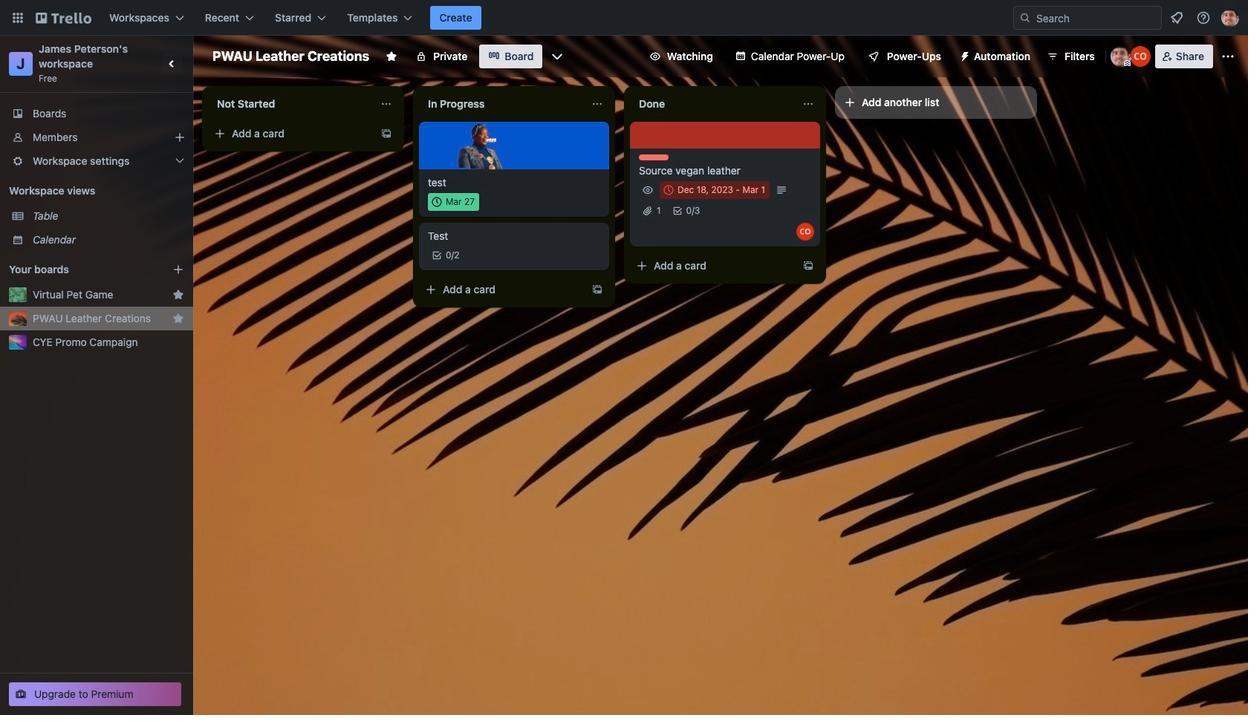 Task type: vqa. For each thing, say whether or not it's contained in the screenshot.
the Search "FIELD"
yes



Task type: locate. For each thing, give the bounding box(es) containing it.
https://media2.giphy.com/media/vhqa3tryiebmkd5qih/100w.gif?cid=ad960664tuux3ictzc2l4kkstlpkpgfee3kg7e05hcw8694d&ep=v1_stickers_search&rid=100w.gif&ct=s image
[[457, 120, 508, 171]]

0 vertical spatial starred icon image
[[172, 289, 184, 301]]

christina overa (christinaovera) image
[[1130, 46, 1151, 67], [797, 223, 815, 241]]

None text field
[[419, 92, 586, 116]]

starred icon image
[[172, 289, 184, 301], [172, 313, 184, 325]]

workspace navigation collapse icon image
[[162, 54, 183, 74]]

0 vertical spatial create from template… image
[[803, 260, 815, 272]]

show menu image
[[1221, 49, 1236, 64]]

search image
[[1020, 12, 1032, 24]]

star or unstar board image
[[386, 51, 398, 62]]

james peterson (jamespeterson93) image
[[1222, 9, 1240, 27]]

color: bold red, title: "sourcing" element
[[639, 155, 669, 161]]

0 vertical spatial christina overa (christinaovera) image
[[1130, 46, 1151, 67]]

sm image
[[954, 45, 974, 65]]

0 horizontal spatial create from template… image
[[592, 284, 604, 296]]

None checkbox
[[660, 181, 770, 199], [428, 193, 479, 211], [660, 181, 770, 199], [428, 193, 479, 211]]

create from template… image
[[803, 260, 815, 272], [592, 284, 604, 296]]

None text field
[[208, 92, 375, 116], [630, 92, 797, 116], [208, 92, 375, 116], [630, 92, 797, 116]]

1 vertical spatial starred icon image
[[172, 313, 184, 325]]

Board name text field
[[205, 45, 377, 68]]

1 vertical spatial christina overa (christinaovera) image
[[797, 223, 815, 241]]

2 starred icon image from the top
[[172, 313, 184, 325]]

create from template… image
[[381, 128, 392, 140]]



Task type: describe. For each thing, give the bounding box(es) containing it.
open information menu image
[[1197, 10, 1211, 25]]

1 horizontal spatial christina overa (christinaovera) image
[[1130, 46, 1151, 67]]

your boards with 3 items element
[[9, 261, 150, 279]]

0 horizontal spatial christina overa (christinaovera) image
[[797, 223, 815, 241]]

primary element
[[0, 0, 1249, 36]]

Search field
[[1032, 7, 1162, 28]]

1 vertical spatial create from template… image
[[592, 284, 604, 296]]

james peterson (jamespeterson93) image
[[1111, 46, 1132, 67]]

back to home image
[[36, 6, 91, 30]]

1 horizontal spatial create from template… image
[[803, 260, 815, 272]]

customize views image
[[550, 49, 565, 64]]

add board image
[[172, 264, 184, 276]]

0 notifications image
[[1168, 9, 1186, 27]]

this member is an admin of this board. image
[[1124, 60, 1131, 67]]

1 starred icon image from the top
[[172, 289, 184, 301]]



